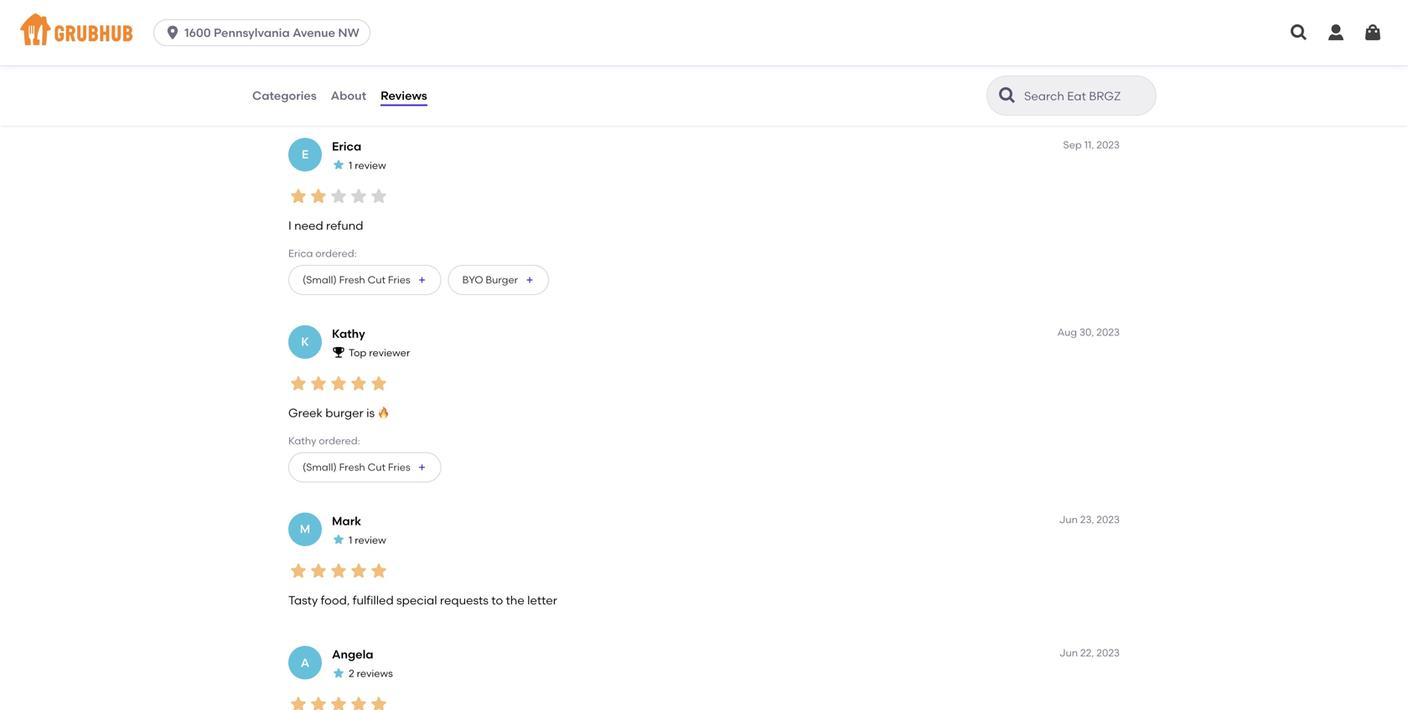 Task type: describe. For each thing, give the bounding box(es) containing it.
erica for erica
[[332, 139, 362, 153]]

fried pickles button
[[288, 77, 394, 108]]

1 cut from the top
[[368, 274, 386, 286]]

1 svg image from the left
[[1289, 23, 1309, 43]]

food,
[[321, 593, 350, 608]]

letter
[[527, 593, 557, 608]]

1 review for erica
[[349, 159, 386, 171]]

charlie ordered:
[[288, 60, 366, 72]]

i
[[288, 219, 292, 233]]

1 for mark
[[349, 534, 352, 546]]

2 (small) fresh cut fries button from the top
[[288, 452, 442, 482]]

shattered
[[767, 31, 823, 45]]

e
[[302, 147, 309, 162]]

fulfilled
[[353, 593, 394, 608]]

byo
[[462, 274, 483, 286]]

ordered: for burger
[[319, 435, 360, 447]]

erica for erica ordered:
[[288, 247, 313, 259]]

amazing!
[[369, 31, 422, 45]]

svg image inside 1600 pennsylvania avenue nw button
[[164, 24, 181, 41]]

kathy for kathy
[[332, 326, 365, 341]]

need
[[294, 219, 323, 233]]

1600
[[185, 26, 211, 40]]

2 reviews
[[349, 667, 393, 680]]

nw
[[338, 26, 360, 40]]

about
[[331, 88, 366, 103]]

pennsylvania
[[214, 26, 290, 40]]

plus icon image for second (small) fresh cut fries 'button'
[[417, 462, 427, 472]]

2 fries from the top
[[388, 461, 410, 473]]

1 was from the left
[[344, 31, 366, 45]]

avenue
[[293, 26, 335, 40]]

jun for mark
[[1060, 513, 1078, 525]]

tasty food, fulfilled special requests to the letter
[[288, 593, 557, 608]]

fresh for second (small) fresh cut fries 'button' from the bottom
[[339, 274, 365, 286]]

plus icon image for second (small) fresh cut fries 'button' from the bottom
[[417, 275, 427, 285]]

resulted
[[706, 31, 752, 45]]

is
[[366, 406, 375, 420]]

4 2023 from the top
[[1097, 647, 1120, 659]]

and
[[670, 31, 693, 45]]

(small) for second (small) fresh cut fries 'button' from the bottom
[[303, 274, 337, 286]]

i need refund
[[288, 219, 363, 233]]

mark
[[332, 514, 361, 528]]

to
[[491, 593, 503, 608]]

kathy for kathy ordered:
[[288, 435, 316, 447]]

2 was from the left
[[526, 31, 549, 45]]

1 (small) fresh cut fries from the top
[[303, 274, 410, 286]]

review for erica
[[355, 159, 386, 171]]

30,
[[1080, 326, 1094, 338]]

burger
[[486, 274, 518, 286]]

plus icon image for byo burger button
[[525, 275, 535, 285]]

fried
[[303, 86, 327, 98]]

food
[[497, 31, 523, 45]]

top reviewer
[[349, 347, 410, 359]]

2
[[349, 667, 354, 680]]

tasty
[[288, 593, 318, 608]]

angela
[[332, 647, 373, 661]]

byo burger button
[[448, 265, 549, 295]]

(small) for second (small) fresh cut fries 'button'
[[303, 461, 337, 473]]

however
[[425, 31, 473, 45]]

it
[[696, 31, 703, 45]]

pickles
[[329, 86, 363, 98]]

sep 11, 2023
[[1063, 139, 1120, 151]]

0 vertical spatial the
[[476, 31, 494, 45]]

driver
[[309, 31, 341, 45]]

ordered: for driver
[[324, 60, 366, 72]]

2 (small) fresh cut fries from the top
[[303, 461, 410, 473]]

2023 for i need refund
[[1097, 139, 1120, 151]]

charlie
[[288, 60, 322, 72]]

2023 for greek burger is 🔥
[[1097, 326, 1120, 338]]

1600 pennsylvania avenue nw
[[185, 26, 360, 40]]

reviews
[[357, 667, 393, 680]]

greek
[[288, 406, 323, 420]]

in
[[754, 31, 765, 45]]

about button
[[330, 65, 367, 126]]



Task type: vqa. For each thing, say whether or not it's contained in the screenshot.
Sort by:
no



Task type: locate. For each thing, give the bounding box(es) containing it.
0 horizontal spatial erica
[[288, 247, 313, 259]]

2023
[[1097, 139, 1120, 151], [1097, 326, 1120, 338], [1097, 513, 1120, 525], [1097, 647, 1120, 659]]

greek burger is 🔥
[[288, 406, 389, 420]]

🔥
[[378, 406, 389, 420]]

trophy icon image
[[332, 345, 345, 359]]

1 right e on the top left of the page
[[349, 159, 352, 171]]

jun left 23,
[[1060, 513, 1078, 525]]

2 cut from the top
[[368, 461, 386, 473]]

1 vertical spatial fries
[[388, 461, 410, 473]]

a
[[301, 655, 310, 670]]

cut up top reviewer
[[368, 274, 386, 286]]

cut
[[368, 274, 386, 286], [368, 461, 386, 473]]

1 vertical spatial (small) fresh cut fries
[[303, 461, 410, 473]]

0 horizontal spatial the
[[476, 31, 494, 45]]

was right driver
[[344, 31, 366, 45]]

(small) down erica ordered:
[[303, 274, 337, 286]]

1 review right e on the top left of the page
[[349, 159, 386, 171]]

2023 right the 30,
[[1097, 326, 1120, 338]]

the left food
[[476, 31, 494, 45]]

0 vertical spatial fries
[[388, 274, 410, 286]]

jun 23, 2023
[[1060, 513, 1120, 525]]

jun 22, 2023
[[1060, 647, 1120, 659]]

jun left 22,
[[1060, 647, 1078, 659]]

main navigation navigation
[[0, 0, 1408, 65]]

Search Eat BRGZ search field
[[1023, 88, 1151, 104]]

categories button
[[251, 65, 317, 126]]

fresh for second (small) fresh cut fries 'button'
[[339, 461, 365, 473]]

requests
[[440, 593, 489, 608]]

erica ordered:
[[288, 247, 357, 259]]

11,
[[1084, 139, 1094, 151]]

1 (small) from the top
[[303, 274, 337, 286]]

2 svg image from the left
[[1326, 23, 1346, 43]]

fresh
[[339, 274, 365, 286], [339, 461, 365, 473]]

kathy down greek
[[288, 435, 316, 447]]

1 horizontal spatial the
[[506, 593, 525, 608]]

(small) fresh cut fries button
[[288, 265, 442, 295], [288, 452, 442, 482]]

2 (small) from the top
[[303, 461, 337, 473]]

0 vertical spatial kathy
[[332, 326, 365, 341]]

0 vertical spatial jun
[[1060, 513, 1078, 525]]

categories
[[252, 88, 317, 103]]

review up refund
[[355, 159, 386, 171]]

2 vertical spatial ordered:
[[319, 435, 360, 447]]

(small) fresh cut fries
[[303, 274, 410, 286], [303, 461, 410, 473]]

sep
[[1063, 139, 1082, 151]]

plus icon image
[[417, 275, 427, 285], [525, 275, 535, 285], [417, 462, 427, 472]]

ordered: up pickles
[[324, 60, 366, 72]]

1 vertical spatial fresh
[[339, 461, 365, 473]]

0 vertical spatial ordered:
[[324, 60, 366, 72]]

0 vertical spatial 1
[[349, 159, 352, 171]]

everywhere
[[857, 31, 923, 45]]

1 vertical spatial cut
[[368, 461, 386, 473]]

3 2023 from the top
[[1097, 513, 1120, 525]]

1 vertical spatial jun
[[1060, 647, 1078, 659]]

1 2023 from the top
[[1097, 139, 1120, 151]]

the right "to"
[[506, 593, 525, 608]]

my
[[288, 31, 306, 45]]

1 fries from the top
[[388, 274, 410, 286]]

review
[[355, 159, 386, 171], [355, 534, 386, 546]]

fries
[[388, 274, 410, 286], [388, 461, 410, 473]]

svg image
[[1363, 23, 1383, 43], [164, 24, 181, 41]]

reviewer
[[369, 347, 410, 359]]

1 review for mark
[[349, 534, 386, 546]]

fresh down kathy ordered:
[[339, 461, 365, 473]]

(small) down kathy ordered:
[[303, 461, 337, 473]]

1 review from the top
[[355, 159, 386, 171]]

0 horizontal spatial kathy
[[288, 435, 316, 447]]

kathy ordered:
[[288, 435, 360, 447]]

search icon image
[[998, 86, 1018, 106]]

0 vertical spatial erica
[[332, 139, 362, 153]]

safely
[[573, 31, 606, 45]]

0 vertical spatial (small) fresh cut fries
[[303, 274, 410, 286]]

(small) fresh cut fries button down erica ordered:
[[288, 265, 442, 295]]

0 vertical spatial 1 review
[[349, 159, 386, 171]]

0 horizontal spatial svg image
[[1289, 23, 1309, 43]]

1 vertical spatial review
[[355, 534, 386, 546]]

2 1 review from the top
[[349, 534, 386, 546]]

2 1 from the top
[[349, 534, 352, 546]]

reviews button
[[380, 65, 428, 126]]

erica down need
[[288, 247, 313, 259]]

ordered: down refund
[[315, 247, 357, 259]]

packaged
[[609, 31, 667, 45]]

2 fresh from the top
[[339, 461, 365, 473]]

ordered: for need
[[315, 247, 357, 259]]

svg image
[[1289, 23, 1309, 43], [1326, 23, 1346, 43]]

refund
[[326, 219, 363, 233]]

review for mark
[[355, 534, 386, 546]]

burger
[[325, 406, 364, 420]]

fries down 🔥
[[388, 461, 410, 473]]

cut down is
[[368, 461, 386, 473]]

1 down mark
[[349, 534, 352, 546]]

kathy
[[332, 326, 365, 341], [288, 435, 316, 447]]

star icon image
[[288, 0, 308, 19], [308, 0, 329, 19], [329, 0, 349, 19], [349, 0, 369, 19], [332, 158, 345, 172], [288, 186, 308, 206], [308, 186, 329, 206], [329, 186, 349, 206], [349, 186, 369, 206], [369, 186, 389, 206], [288, 373, 308, 394], [308, 373, 329, 394], [329, 373, 349, 394], [349, 373, 369, 394], [369, 373, 389, 394], [332, 533, 345, 546], [288, 561, 308, 581], [308, 561, 329, 581], [329, 561, 349, 581], [349, 561, 369, 581], [369, 561, 389, 581], [332, 666, 345, 680], [288, 694, 308, 710], [308, 694, 329, 710], [329, 694, 349, 710], [349, 694, 369, 710], [369, 694, 389, 710]]

fries left byo
[[388, 274, 410, 286]]

special
[[397, 593, 437, 608]]

glass
[[825, 31, 855, 45]]

0 horizontal spatial svg image
[[164, 24, 181, 41]]

1 vertical spatial the
[[506, 593, 525, 608]]

0 vertical spatial (small)
[[303, 274, 337, 286]]

2023 for tasty food, fulfilled special requests to the letter
[[1097, 513, 1120, 525]]

1600 pennsylvania avenue nw button
[[154, 19, 377, 46]]

my driver was amazing! however the food was not safely packaged and it resulted in shattered glass everywhere
[[288, 31, 923, 45]]

erica right e on the top left of the page
[[332, 139, 362, 153]]

k
[[301, 335, 309, 349]]

(small) fresh cut fries down erica ordered:
[[303, 274, 410, 286]]

jun
[[1060, 513, 1078, 525], [1060, 647, 1078, 659]]

1
[[349, 159, 352, 171], [349, 534, 352, 546]]

23,
[[1080, 513, 1094, 525]]

1 horizontal spatial svg image
[[1363, 23, 1383, 43]]

reviews
[[381, 88, 427, 103]]

jun for angela
[[1060, 647, 1078, 659]]

fresh down erica ordered:
[[339, 274, 365, 286]]

byo burger
[[462, 274, 518, 286]]

0 vertical spatial (small) fresh cut fries button
[[288, 265, 442, 295]]

the
[[476, 31, 494, 45], [506, 593, 525, 608]]

was
[[344, 31, 366, 45], [526, 31, 549, 45]]

review down mark
[[355, 534, 386, 546]]

1 for erica
[[349, 159, 352, 171]]

plus icon image inside byo burger button
[[525, 275, 535, 285]]

0 vertical spatial review
[[355, 159, 386, 171]]

erica
[[332, 139, 362, 153], [288, 247, 313, 259]]

1 vertical spatial 1 review
[[349, 534, 386, 546]]

1 horizontal spatial erica
[[332, 139, 362, 153]]

top
[[349, 347, 367, 359]]

1 horizontal spatial svg image
[[1326, 23, 1346, 43]]

1 vertical spatial erica
[[288, 247, 313, 259]]

(small)
[[303, 274, 337, 286], [303, 461, 337, 473]]

was left not on the top left
[[526, 31, 549, 45]]

0 vertical spatial cut
[[368, 274, 386, 286]]

fried pickles
[[303, 86, 363, 98]]

ordered:
[[324, 60, 366, 72], [315, 247, 357, 259], [319, 435, 360, 447]]

1 horizontal spatial was
[[526, 31, 549, 45]]

0 vertical spatial fresh
[[339, 274, 365, 286]]

0 horizontal spatial was
[[344, 31, 366, 45]]

kathy up trophy icon
[[332, 326, 365, 341]]

2023 right 22,
[[1097, 647, 1120, 659]]

22,
[[1081, 647, 1094, 659]]

1 (small) fresh cut fries button from the top
[[288, 265, 442, 295]]

2023 right 11,
[[1097, 139, 1120, 151]]

2023 right 23,
[[1097, 513, 1120, 525]]

1 vertical spatial 1
[[349, 534, 352, 546]]

ordered: down greek burger is 🔥
[[319, 435, 360, 447]]

2 2023 from the top
[[1097, 326, 1120, 338]]

1 review down mark
[[349, 534, 386, 546]]

1 vertical spatial kathy
[[288, 435, 316, 447]]

not
[[551, 31, 570, 45]]

2 review from the top
[[355, 534, 386, 546]]

1 1 review from the top
[[349, 159, 386, 171]]

aug 30, 2023
[[1058, 326, 1120, 338]]

(small) fresh cut fries down kathy ordered:
[[303, 461, 410, 473]]

1 vertical spatial ordered:
[[315, 247, 357, 259]]

1 vertical spatial (small)
[[303, 461, 337, 473]]

(small) fresh cut fries button down kathy ordered:
[[288, 452, 442, 482]]

1 1 from the top
[[349, 159, 352, 171]]

aug
[[1058, 326, 1077, 338]]

m
[[300, 522, 310, 536]]

1 fresh from the top
[[339, 274, 365, 286]]

1 vertical spatial (small) fresh cut fries button
[[288, 452, 442, 482]]

1 horizontal spatial kathy
[[332, 326, 365, 341]]

1 review
[[349, 159, 386, 171], [349, 534, 386, 546]]



